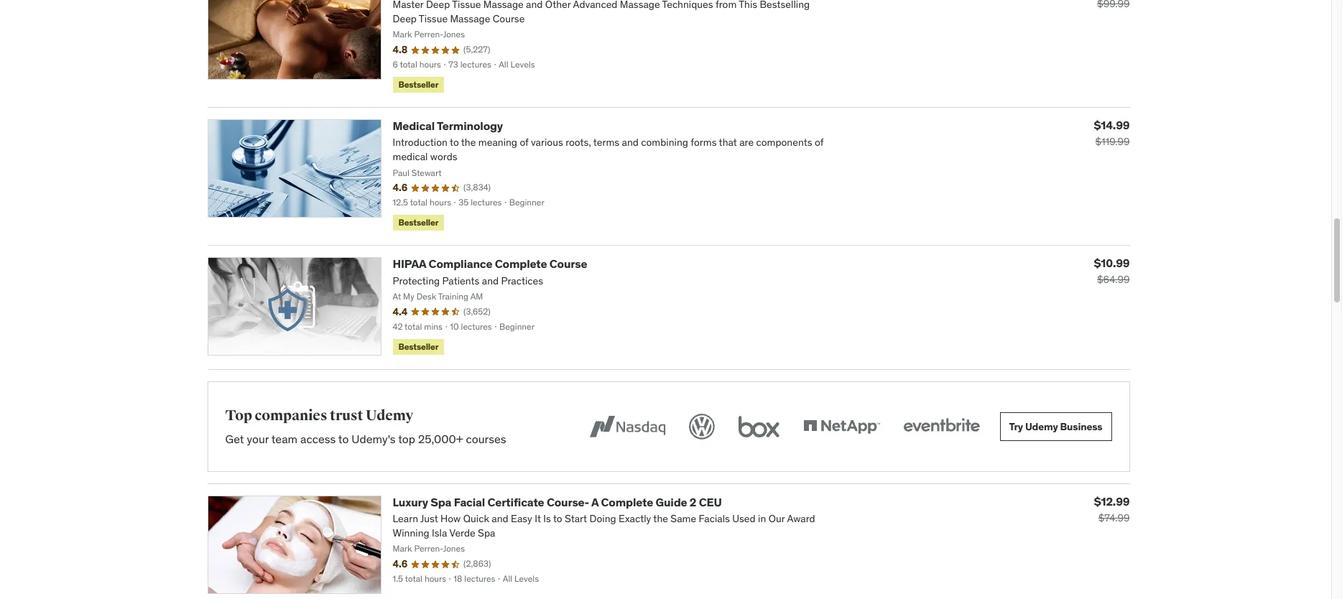 Task type: vqa. For each thing, say whether or not it's contained in the screenshot.
team
yes



Task type: locate. For each thing, give the bounding box(es) containing it.
netapp image
[[800, 411, 883, 443]]

udemy
[[366, 407, 414, 425], [1026, 420, 1058, 433]]

udemy's
[[352, 432, 396, 446]]

spa
[[431, 495, 452, 510]]

complete
[[495, 257, 547, 271], [601, 495, 653, 510]]

your
[[247, 432, 269, 446]]

25,000+
[[418, 432, 463, 446]]

$14.99
[[1094, 118, 1130, 132]]

facial
[[454, 495, 485, 510]]

business
[[1061, 420, 1103, 433]]

udemy right try at the right of page
[[1026, 420, 1058, 433]]

complete left "course"
[[495, 257, 547, 271]]

luxury spa facial certificate course- a complete guide 2 ceu
[[393, 495, 722, 510]]

$74.99
[[1099, 512, 1130, 525]]

complete right a
[[601, 495, 653, 510]]

box image
[[735, 411, 783, 443]]

nasdaq image
[[586, 411, 669, 443]]

1 horizontal spatial complete
[[601, 495, 653, 510]]

$12.99
[[1095, 494, 1130, 509]]

udemy inside top companies trust udemy get your team access to udemy's top 25,000+ courses
[[366, 407, 414, 425]]

hipaa compliance complete course
[[393, 257, 588, 271]]

0 vertical spatial complete
[[495, 257, 547, 271]]

udemy up udemy's
[[366, 407, 414, 425]]

medical terminology link
[[393, 119, 503, 133]]

get
[[225, 432, 244, 446]]

1 vertical spatial complete
[[601, 495, 653, 510]]

hipaa
[[393, 257, 426, 271]]

volkswagen image
[[686, 411, 718, 443]]

medical terminology
[[393, 119, 503, 133]]

0 horizontal spatial udemy
[[366, 407, 414, 425]]

ceu
[[699, 495, 722, 510]]

course
[[550, 257, 588, 271]]

companies
[[255, 407, 327, 425]]

$10.99
[[1094, 256, 1130, 271]]

$12.99 $74.99
[[1095, 494, 1130, 525]]

$10.99 $64.99
[[1094, 256, 1130, 286]]

team
[[272, 432, 298, 446]]



Task type: describe. For each thing, give the bounding box(es) containing it.
luxury spa facial certificate course- a complete guide 2 ceu link
[[393, 495, 722, 510]]

eventbrite image
[[900, 411, 983, 443]]

top
[[225, 407, 252, 425]]

a
[[592, 495, 599, 510]]

course-
[[547, 495, 589, 510]]

try udemy business
[[1010, 420, 1103, 433]]

$119.99
[[1096, 135, 1130, 148]]

terminology
[[437, 119, 503, 133]]

compliance
[[429, 257, 493, 271]]

certificate
[[488, 495, 545, 510]]

$14.99 $119.99
[[1094, 118, 1130, 148]]

top companies trust udemy get your team access to udemy's top 25,000+ courses
[[225, 407, 506, 446]]

0 horizontal spatial complete
[[495, 257, 547, 271]]

2
[[690, 495, 697, 510]]

try
[[1010, 420, 1024, 433]]

1 horizontal spatial udemy
[[1026, 420, 1058, 433]]

medical
[[393, 119, 435, 133]]

trust
[[330, 407, 363, 425]]

top
[[398, 432, 415, 446]]

luxury
[[393, 495, 428, 510]]

to
[[338, 432, 349, 446]]

hipaa compliance complete course link
[[393, 257, 588, 271]]

courses
[[466, 432, 506, 446]]

guide
[[656, 495, 688, 510]]

try udemy business link
[[1000, 413, 1112, 441]]

access
[[300, 432, 336, 446]]

$64.99
[[1098, 273, 1130, 286]]



